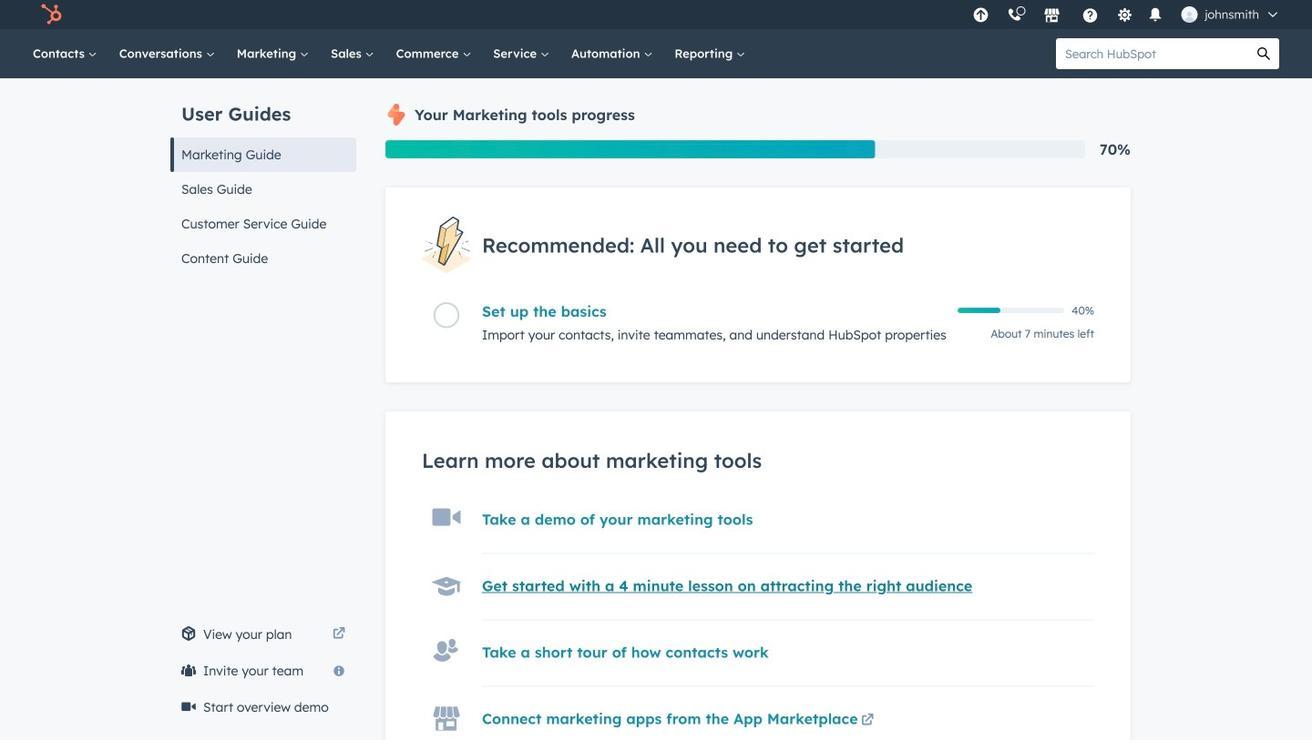Task type: describe. For each thing, give the bounding box(es) containing it.
link opens in a new window image for link opens in a new window image to the bottom
[[861, 716, 874, 728]]

[object object] complete progress bar
[[958, 308, 1000, 314]]

john smith image
[[1181, 6, 1198, 23]]



Task type: locate. For each thing, give the bounding box(es) containing it.
user guides element
[[170, 78, 356, 276]]

0 vertical spatial link opens in a new window image
[[333, 624, 345, 646]]

1 vertical spatial link opens in a new window image
[[861, 711, 874, 733]]

Search HubSpot search field
[[1056, 38, 1248, 69]]

link opens in a new window image
[[333, 624, 345, 646], [861, 711, 874, 733]]

0 horizontal spatial link opens in a new window image
[[333, 629, 345, 642]]

1 vertical spatial link opens in a new window image
[[861, 716, 874, 728]]

0 vertical spatial link opens in a new window image
[[333, 629, 345, 642]]

0 horizontal spatial link opens in a new window image
[[333, 624, 345, 646]]

link opens in a new window image
[[333, 629, 345, 642], [861, 716, 874, 728]]

progress bar
[[385, 140, 875, 159]]

1 horizontal spatial link opens in a new window image
[[861, 716, 874, 728]]

1 horizontal spatial link opens in a new window image
[[861, 711, 874, 733]]

link opens in a new window image for link opens in a new window image to the left
[[333, 629, 345, 642]]

menu
[[963, 0, 1290, 29]]

marketplaces image
[[1044, 8, 1060, 25]]



Task type: vqa. For each thing, say whether or not it's contained in the screenshot.
Search HubSpot search field
yes



